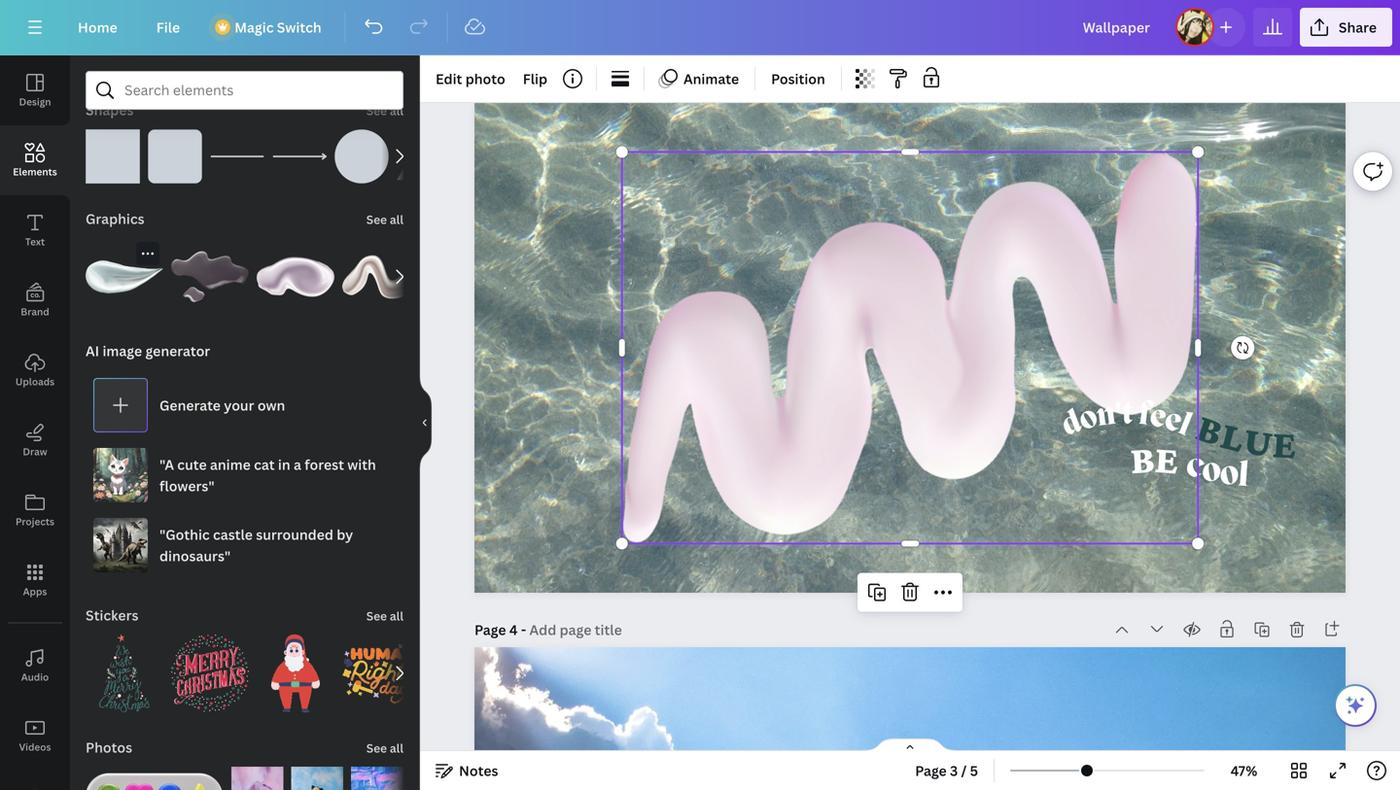 Task type: locate. For each thing, give the bounding box(es) containing it.
see for graphics
[[366, 211, 387, 228]]

apps button
[[0, 545, 70, 615]]

brand button
[[0, 265, 70, 335]]

file button
[[141, 8, 196, 47]]

0 horizontal spatial b
[[1129, 437, 1156, 482]]

notes
[[459, 762, 498, 780]]

b down f
[[1129, 437, 1156, 482]]

design button
[[0, 55, 70, 125]]

graphics button
[[84, 199, 146, 238]]

a
[[294, 456, 301, 474]]

flip button
[[515, 63, 555, 94]]

animate button
[[652, 63, 747, 94]]

"a
[[159, 456, 174, 474]]

1 see from the top
[[366, 103, 387, 119]]

"a cute anime cat in a forest with flowers"
[[159, 456, 376, 495]]

generate your own
[[159, 396, 285, 415]]

see all for photos
[[366, 740, 404, 756]]

1 all from the top
[[390, 103, 404, 119]]

see all button for stickers
[[364, 596, 405, 635]]

n
[[1095, 399, 1118, 435]]

Page title text field
[[529, 620, 624, 640]]

f e e
[[1137, 399, 1185, 441]]

1 horizontal spatial page
[[915, 762, 947, 780]]

0 horizontal spatial page
[[474, 621, 506, 639]]

o for o
[[1199, 452, 1225, 493]]

dinosaurs"
[[159, 547, 231, 565]]

page inside button
[[915, 762, 947, 780]]

3 see from the top
[[366, 608, 387, 624]]

page
[[474, 621, 506, 639], [915, 762, 947, 780]]

0 horizontal spatial add this line to the canvas image
[[210, 129, 264, 184]]

see all
[[366, 103, 404, 119], [366, 211, 404, 228], [366, 608, 404, 624], [366, 740, 404, 756]]

b
[[1191, 404, 1229, 455], [1129, 437, 1156, 482]]

l right b e
[[1237, 458, 1250, 496]]

o left '
[[1076, 401, 1101, 439]]

0 horizontal spatial e
[[1154, 437, 1180, 482]]

share
[[1339, 18, 1377, 36]]

see all for shapes
[[366, 103, 404, 119]]

add this line to the canvas image left white circle shape image
[[272, 129, 327, 184]]

magic switch button
[[203, 8, 337, 47]]

white circle shape image
[[334, 129, 389, 184]]

l right f
[[1174, 409, 1196, 445]]

add this line to the canvas image right the rounded square image at the top left
[[210, 129, 264, 184]]

o left u
[[1199, 452, 1225, 493]]

1 see all button from the top
[[364, 90, 405, 129]]

page left 3
[[915, 762, 947, 780]]

l
[[1174, 409, 1196, 445], [1237, 458, 1250, 496]]

e right l
[[1271, 421, 1297, 467]]

see for stickers
[[366, 608, 387, 624]]

audio
[[21, 671, 49, 684]]

0 horizontal spatial l
[[1174, 409, 1196, 445]]

0 vertical spatial page
[[474, 621, 506, 639]]

o
[[1076, 401, 1101, 439], [1199, 452, 1225, 493], [1218, 456, 1241, 495]]

home link
[[62, 8, 133, 47]]

4 see from the top
[[366, 740, 387, 756]]

e
[[1147, 400, 1169, 437], [1160, 404, 1185, 441]]

draw
[[23, 445, 47, 458]]

1 vertical spatial l
[[1237, 458, 1250, 496]]

castle
[[213, 526, 253, 544]]

1 horizontal spatial add this line to the canvas image
[[272, 129, 327, 184]]

page left "4"
[[474, 621, 506, 639]]

2 see all button from the top
[[364, 199, 405, 238]]

b left u
[[1191, 404, 1229, 455]]

2 all from the top
[[390, 211, 404, 228]]

all for graphics
[[390, 211, 404, 228]]

1 horizontal spatial b
[[1191, 404, 1229, 455]]

e right f
[[1160, 404, 1185, 441]]

bright colored holographic background image
[[351, 767, 468, 790]]

see all button
[[364, 90, 405, 129], [364, 199, 405, 238], [364, 596, 405, 635], [364, 728, 405, 767]]

stylish young woman sitting on the grass image
[[291, 767, 343, 790]]

e right t
[[1147, 400, 1169, 437]]

1 horizontal spatial l
[[1237, 458, 1250, 496]]

47%
[[1231, 762, 1257, 780]]

b for b e
[[1129, 437, 1156, 482]]

magic
[[235, 18, 274, 36]]

4 see all from the top
[[366, 740, 404, 756]]

1 horizontal spatial e
[[1271, 421, 1297, 467]]

group
[[86, 118, 140, 184], [148, 118, 202, 184], [334, 118, 389, 184], [86, 238, 163, 316], [171, 238, 249, 316], [257, 238, 334, 316], [342, 238, 420, 316], [171, 623, 249, 713], [257, 623, 334, 713], [86, 635, 163, 713], [342, 635, 420, 713], [86, 755, 224, 790], [232, 755, 284, 790], [291, 755, 343, 790], [351, 767, 468, 790]]

1 vertical spatial page
[[915, 762, 947, 780]]

2 see from the top
[[366, 211, 387, 228]]

main menu bar
[[0, 0, 1400, 55]]

edit photo button
[[428, 63, 513, 94]]

/
[[961, 762, 967, 780]]

e left o o l
[[1154, 437, 1180, 482]]

hide image
[[419, 376, 432, 470]]

3 all from the top
[[390, 608, 404, 624]]

3d makeup & beauty product smears rosey toner image
[[171, 238, 249, 316]]

b inside b e
[[1129, 437, 1156, 482]]

1 see all from the top
[[366, 103, 404, 119]]

f
[[1137, 399, 1153, 434]]

4 all from the top
[[390, 740, 404, 756]]

3 see all button from the top
[[364, 596, 405, 635]]

shapes
[[86, 101, 134, 119]]

ai
[[86, 342, 99, 360]]

"gothic
[[159, 526, 210, 544]]

3 see all from the top
[[366, 608, 404, 624]]

4 see all button from the top
[[364, 728, 405, 767]]

brand
[[21, 305, 49, 318]]

add this line to the canvas image
[[210, 129, 264, 184], [272, 129, 327, 184]]

canva assistant image
[[1344, 694, 1367, 718]]

cat
[[254, 456, 275, 474]]

elements button
[[0, 125, 70, 195]]

see all button for shapes
[[364, 90, 405, 129]]

see
[[366, 103, 387, 119], [366, 211, 387, 228], [366, 608, 387, 624], [366, 740, 387, 756]]

2 see all from the top
[[366, 211, 404, 228]]

rounded square image
[[148, 129, 202, 184]]

edit photo
[[436, 70, 505, 88]]

page for page 3 / 5
[[915, 762, 947, 780]]

your
[[224, 396, 254, 415]]

47% button
[[1213, 755, 1276, 787]]

ai image generator
[[86, 342, 210, 360]]

o right b e
[[1218, 456, 1241, 495]]

share button
[[1300, 8, 1392, 47]]

text
[[25, 235, 45, 248]]

audio button
[[0, 631, 70, 701]]

0 vertical spatial l
[[1174, 409, 1196, 445]]

by
[[337, 526, 353, 544]]

generator
[[145, 342, 210, 360]]

animate
[[684, 70, 739, 88]]

e
[[1271, 421, 1297, 467], [1154, 437, 1180, 482]]

o inside o n ' t
[[1076, 401, 1101, 439]]

show pages image
[[863, 738, 957, 754]]

e inside b e
[[1154, 437, 1180, 482]]

uploads
[[15, 375, 55, 388]]

see all button for photos
[[364, 728, 405, 767]]



Task type: describe. For each thing, give the bounding box(es) containing it.
magic switch
[[235, 18, 322, 36]]

l u e
[[1216, 412, 1297, 467]]

l inside o o l
[[1237, 458, 1250, 496]]

see all for graphics
[[366, 211, 404, 228]]

photos
[[86, 738, 132, 757]]

design
[[19, 95, 51, 108]]

switch
[[277, 18, 322, 36]]

Search elements search field
[[124, 72, 365, 109]]

all for stickers
[[390, 608, 404, 624]]

see all for stickers
[[366, 608, 404, 624]]

3d makeup & beauty product smears eye cream image
[[342, 238, 420, 316]]

notes button
[[428, 755, 506, 787]]

b for b
[[1191, 404, 1229, 455]]

photo
[[465, 70, 505, 88]]

u
[[1241, 417, 1276, 466]]

position
[[771, 70, 825, 88]]

o o l
[[1199, 452, 1250, 496]]

eyeshadow in a transparent case image
[[232, 767, 284, 790]]

photos button
[[84, 728, 134, 767]]

apps
[[23, 585, 47, 598]]

flowers"
[[159, 477, 215, 495]]

page 3 / 5
[[915, 762, 978, 780]]

see for shapes
[[366, 103, 387, 119]]

o n ' t
[[1076, 398, 1133, 439]]

file
[[156, 18, 180, 36]]

forest
[[305, 456, 344, 474]]

uploads button
[[0, 335, 70, 405]]

surrounded
[[256, 526, 333, 544]]

3d makeup & beauty product smears face cream image
[[86, 238, 163, 316]]

graphics
[[86, 210, 144, 228]]

projects
[[16, 515, 54, 528]]

3
[[950, 762, 958, 780]]

t
[[1122, 398, 1133, 433]]

d
[[1058, 406, 1087, 445]]

stickers
[[86, 606, 138, 625]]

page for page 4 -
[[474, 621, 506, 639]]

side panel tab list
[[0, 55, 70, 790]]

stickers button
[[84, 596, 140, 635]]

'
[[1115, 398, 1123, 433]]

4
[[509, 621, 518, 639]]

all for shapes
[[390, 103, 404, 119]]

cute
[[177, 456, 207, 474]]

shapes button
[[84, 90, 136, 129]]

with
[[347, 456, 376, 474]]

edit
[[436, 70, 462, 88]]

1 add this line to the canvas image from the left
[[210, 129, 264, 184]]

o for n
[[1076, 401, 1101, 439]]

text button
[[0, 195, 70, 265]]

videos button
[[0, 701, 70, 771]]

-
[[521, 621, 526, 639]]

videos
[[19, 741, 51, 754]]

page 3 / 5 button
[[907, 755, 986, 787]]

see for photos
[[366, 740, 387, 756]]

square image
[[86, 129, 140, 184]]

all for photos
[[390, 740, 404, 756]]

projects button
[[0, 475, 70, 545]]

own
[[257, 396, 285, 415]]

untitled media image
[[86, 767, 224, 790]]

page 4 -
[[474, 621, 529, 639]]

"gothic castle surrounded by dinosaurs"
[[159, 526, 353, 565]]

Design title text field
[[1067, 8, 1168, 47]]

generate
[[159, 396, 221, 415]]

b e
[[1129, 437, 1180, 482]]

image
[[103, 342, 142, 360]]

2 add this line to the canvas image from the left
[[272, 129, 327, 184]]

l
[[1216, 412, 1250, 461]]

triangle up image
[[397, 129, 451, 184]]

elements
[[13, 165, 57, 178]]

e inside l u e
[[1271, 421, 1297, 467]]

position button
[[763, 63, 833, 94]]

5
[[970, 762, 978, 780]]

home
[[78, 18, 117, 36]]

draw button
[[0, 405, 70, 475]]

see all button for graphics
[[364, 199, 405, 238]]

flip
[[523, 70, 547, 88]]

anime
[[210, 456, 251, 474]]

3d makeup & beauty product smears purple cream image
[[257, 238, 334, 316]]

in
[[278, 456, 290, 474]]



Task type: vqa. For each thing, say whether or not it's contained in the screenshot.
the rightmost Page
yes



